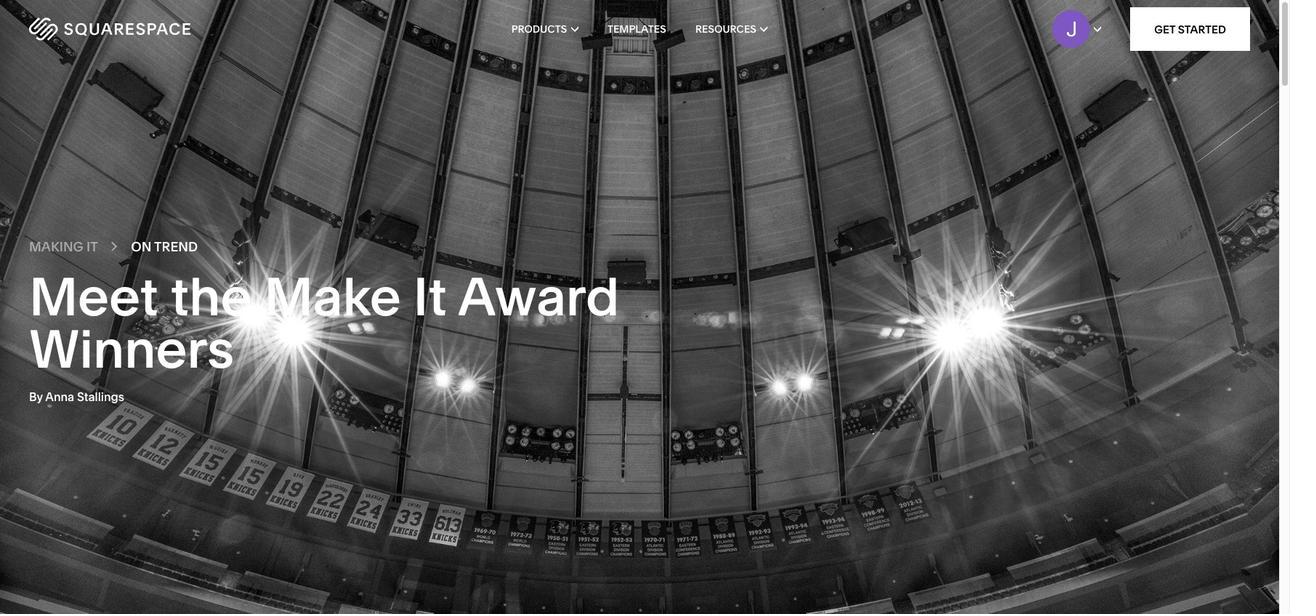 Task type: describe. For each thing, give the bounding box(es) containing it.
get
[[1154, 22, 1176, 36]]

on trend
[[131, 238, 198, 255]]

started
[[1178, 22, 1226, 36]]

templates
[[608, 23, 666, 36]]

winners
[[29, 317, 234, 381]]

templates link
[[608, 0, 666, 58]]

meet
[[29, 265, 158, 329]]

trend
[[154, 238, 198, 255]]

squarespace logo image
[[29, 17, 190, 41]]

products button
[[512, 0, 578, 58]]

award
[[458, 265, 619, 329]]

squarespace logo link
[[29, 17, 273, 41]]

stallings
[[77, 390, 124, 404]]

making it link
[[29, 238, 98, 255]]



Task type: vqa. For each thing, say whether or not it's contained in the screenshot.
No Icon
no



Task type: locate. For each thing, give the bounding box(es) containing it.
it inside "meet the make it award winners"
[[413, 265, 447, 329]]

by
[[29, 390, 43, 404]]

products
[[512, 23, 567, 36]]

making it
[[29, 238, 98, 255]]

0 horizontal spatial it
[[87, 238, 98, 255]]

the
[[171, 265, 252, 329]]

by anna stallings
[[29, 390, 124, 404]]

resources button
[[695, 0, 768, 58]]

on trend link
[[131, 238, 198, 255]]

on
[[131, 238, 152, 255]]

1 vertical spatial it
[[413, 265, 447, 329]]

resources
[[695, 23, 757, 36]]

meet the make it award winners
[[29, 265, 619, 381]]

get started
[[1154, 22, 1226, 36]]

making
[[29, 238, 83, 255]]

it
[[87, 238, 98, 255], [413, 265, 447, 329]]

0 vertical spatial it
[[87, 238, 98, 255]]

anna
[[45, 390, 74, 404]]

make
[[264, 265, 401, 329]]

get started link
[[1130, 7, 1250, 51]]

1 horizontal spatial it
[[413, 265, 447, 329]]



